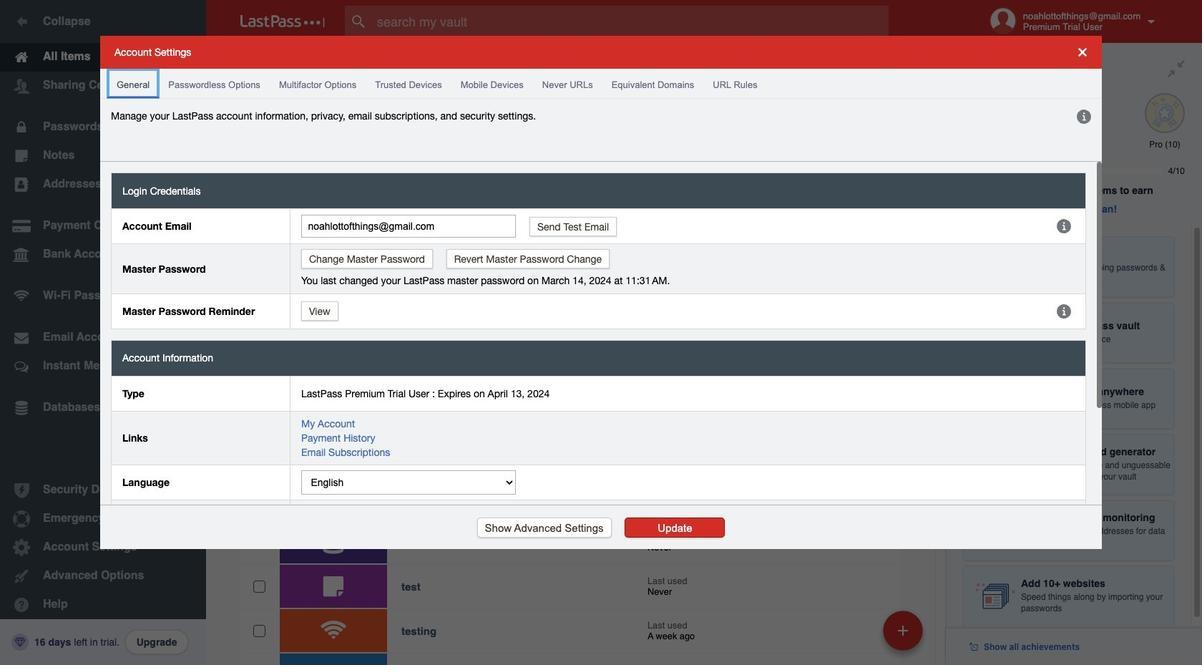 Task type: vqa. For each thing, say whether or not it's contained in the screenshot.
Main navigation navigation
yes



Task type: describe. For each thing, give the bounding box(es) containing it.
vault options navigation
[[206, 43, 947, 86]]



Task type: locate. For each thing, give the bounding box(es) containing it.
search my vault text field
[[345, 6, 917, 37]]

new item navigation
[[879, 607, 932, 665]]

lastpass image
[[241, 15, 325, 28]]

main navigation navigation
[[0, 0, 206, 665]]

Search search field
[[345, 6, 917, 37]]

new item image
[[899, 625, 909, 636]]



